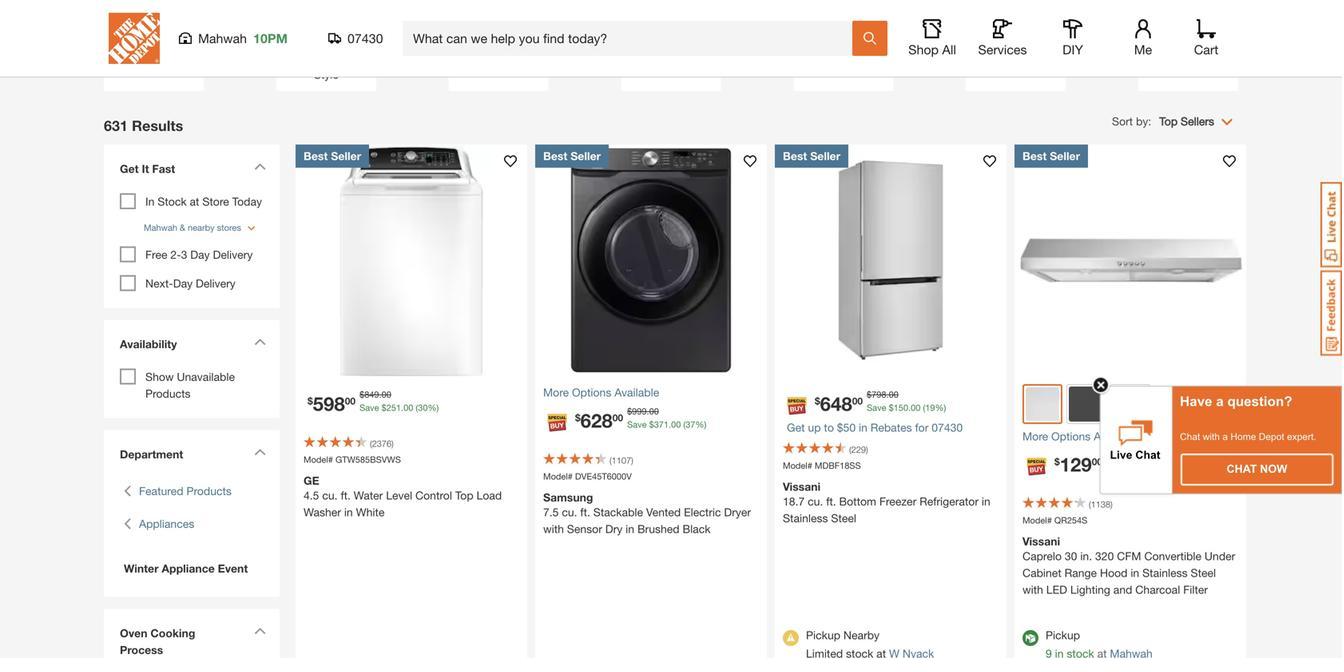 Task type: vqa. For each thing, say whether or not it's contained in the screenshot.
Gas's Show More button
no



Task type: describe. For each thing, give the bounding box(es) containing it.
rebates
[[871, 421, 912, 434]]

1 vertical spatial products
[[187, 485, 232, 498]]

black
[[683, 523, 711, 536]]

caprelo
[[1023, 550, 1062, 563]]

white inside ge 4.5 cu. ft. water level control top load washer in white
[[356, 506, 385, 519]]

pickup for pickup nearby
[[806, 629, 841, 642]]

winter appliance event
[[124, 562, 248, 575]]

( 1107 )
[[610, 456, 634, 466]]

stainless inside vissani caprelo 30 in. 320 cfm convertible under cabinet range hood in stainless steel with led lighting and charcoal filter
[[1143, 567, 1188, 580]]

caret icon image for department
[[254, 449, 266, 456]]

with inside "samsung 7.5 cu. ft. stackable vented electric dryer with sensor dry in brushed black"
[[543, 523, 564, 536]]

cabinet
[[1023, 567, 1062, 580]]

gtw585bsvws
[[336, 455, 401, 465]]

caprelo 30 in. 320 cfm convertible under cabinet range hood in stainless steel with led lighting and charcoal filter image
[[1015, 145, 1247, 376]]

37
[[686, 420, 696, 430]]

featured
[[139, 485, 183, 498]]

%) inside "$ 798 . 00 save $ 150 . 00 ( 19 %) get up to $50 in  rebates for 07430"
[[935, 403, 946, 413]]

( 2376 )
[[370, 439, 394, 449]]

35
[[1160, 464, 1170, 474]]

today
[[232, 195, 262, 208]]

$ inside $ 129 00
[[1055, 456, 1060, 467]]

diy
[[1063, 42, 1084, 57]]

0 horizontal spatial more options available link
[[543, 384, 759, 401]]

seller for caprelo 30 in. 320 cfm convertible under cabinet range hood in stainless steel with led lighting and charcoal filter image
[[1050, 149, 1080, 163]]

best for 7.5 cu. ft. stackable vented electric dryer with sensor dry in brushed black image
[[543, 149, 568, 163]]

commercial style link
[[112, 0, 196, 66]]

stainless inside vissani 18.7 cu. ft. bottom freezer refrigerator in stainless steel
[[783, 512, 828, 525]]

vissani for caprelo
[[1023, 535, 1061, 548]]

129
[[1060, 453, 1092, 476]]

question?
[[1228, 394, 1293, 409]]

mahwah for mahwah & nearby stores
[[144, 223, 177, 233]]

samsung image
[[802, 0, 886, 29]]

commercial style image
[[112, 0, 196, 29]]

7.5
[[543, 506, 559, 519]]

live chat image
[[1321, 182, 1343, 268]]

150
[[894, 403, 909, 413]]

products inside show unavailable products
[[145, 387, 191, 400]]

%) inside the $ 199 . 00 35 %)
[[1170, 464, 1181, 474]]

next-
[[145, 277, 173, 290]]

me button
[[1118, 19, 1169, 58]]

vissani for 18.7
[[783, 480, 821, 493]]

get it fast link
[[112, 153, 272, 189]]

cart link
[[1189, 19, 1224, 58]]

in
[[145, 195, 155, 208]]

options for the left more options available link
[[572, 386, 612, 399]]

best seller for 7.5 cu. ft. stackable vented electric dryer with sensor dry in brushed black image
[[543, 149, 601, 163]]

4.5
[[304, 489, 319, 502]]

1 vertical spatial delivery
[[196, 277, 236, 290]]

diy button
[[1048, 19, 1099, 58]]

next-day delivery link
[[145, 277, 236, 290]]

00 right 849
[[382, 390, 391, 400]]

now
[[1260, 463, 1288, 475]]

stainless steel image
[[1026, 388, 1060, 421]]

oven cooking process link
[[112, 617, 272, 658]]

brushed
[[638, 523, 680, 536]]

1 vertical spatial more options available link
[[1023, 428, 1239, 445]]

1138
[[1091, 499, 1111, 510]]

$ inside $ 628 00
[[575, 412, 581, 423]]

top inside ge 4.5 cu. ft. water level control top load washer in white
[[455, 489, 474, 502]]

$ right $ 628 00
[[627, 406, 632, 417]]

seller for 7.5 cu. ft. stackable vented electric dryer with sensor dry in brushed black image
[[571, 149, 601, 163]]

) for ( 1107 )
[[631, 456, 634, 466]]

vissani 18.7 cu. ft. bottom freezer refrigerator in stainless steel
[[783, 480, 991, 525]]

0 vertical spatial with
[[1203, 432, 1220, 442]]

filter
[[1184, 583, 1208, 597]]

00 right 251
[[404, 403, 413, 413]]

model# dve45t6000v
[[543, 471, 632, 482]]

available for the left more options available link
[[615, 386, 659, 399]]

251
[[387, 403, 401, 413]]

in inside vissani 18.7 cu. ft. bottom freezer refrigerator in stainless steel
[[982, 495, 991, 508]]

mahwah 10pm
[[198, 31, 288, 46]]

1 vertical spatial more
[[1023, 430, 1049, 443]]

in inside ge 4.5 cu. ft. water level control top load washer in white
[[344, 506, 353, 519]]

in.
[[1081, 550, 1093, 563]]

$ 798 . 00 save $ 150 . 00 ( 19 %) get up to $50 in  rebates for 07430
[[787, 390, 963, 434]]

849
[[365, 390, 379, 400]]

non- commercial style link
[[284, 0, 368, 83]]

199
[[1112, 450, 1126, 461]]

( inside "$ 798 . 00 save $ 150 . 00 ( 19 %) get up to $50 in  rebates for 07430"
[[923, 403, 926, 413]]

ft. for bottom
[[826, 495, 836, 508]]

( 229 )
[[849, 445, 868, 455]]

ge 4.5 cu. ft. water level control top load washer in white
[[304, 474, 502, 519]]

lg image
[[629, 0, 713, 29]]

best for "4.5 cu. ft. water level control top load washer in white" image
[[304, 149, 328, 163]]

have
[[1180, 394, 1213, 409]]

598
[[313, 392, 345, 415]]

availability
[[120, 338, 177, 351]]

$ up 2376
[[382, 403, 387, 413]]

chat now link
[[1182, 455, 1333, 485]]

18.7
[[783, 495, 805, 508]]

in inside "samsung 7.5 cu. ft. stackable vented electric dryer with sensor dry in brushed black"
[[626, 523, 635, 536]]

00 inside $ 648 00
[[852, 396, 863, 407]]

ge
[[304, 474, 319, 487]]

samsung for samsung
[[820, 34, 867, 48]]

( inside $ 999 . 00 save $ 371 . 00 ( 37 %)
[[684, 420, 686, 430]]

%) inside $ 999 . 00 save $ 371 . 00 ( 37 %)
[[696, 420, 707, 430]]

0 vertical spatial a
[[1217, 394, 1224, 409]]

07430 button
[[328, 30, 384, 46]]

load
[[477, 489, 502, 502]]

$ inside $ 648 00
[[815, 396, 820, 407]]

home
[[1231, 432, 1257, 442]]

648
[[820, 392, 852, 415]]

hood
[[1100, 567, 1128, 580]]

stackable
[[594, 506, 643, 519]]

1 horizontal spatial white
[[1002, 34, 1031, 48]]

samsung 7.5 cu. ft. stackable vented electric dryer with sensor dry in brushed black
[[543, 491, 751, 536]]

cfm
[[1117, 550, 1142, 563]]

water
[[354, 489, 383, 502]]

appliances link
[[139, 516, 194, 533]]

steel inside vissani 18.7 cu. ft. bottom freezer refrigerator in stainless steel
[[831, 512, 857, 525]]

show
[[145, 370, 174, 384]]

( up 'gtw585bsvws' in the left of the page
[[370, 439, 372, 449]]

model# for model# mdbf18ss
[[783, 461, 813, 471]]

non-
[[314, 34, 339, 48]]

model# gtw585bsvws
[[304, 455, 401, 465]]

pickup nearby
[[806, 629, 880, 642]]

at
[[190, 195, 199, 208]]

( inside $ 598 00 $ 849 . 00 save $ 251 . 00 ( 30 %)
[[416, 403, 418, 413]]

limited stock for pickup image
[[783, 631, 799, 647]]

get inside 'link'
[[120, 162, 139, 175]]

$ left 849
[[308, 396, 313, 407]]

What can we help you find today? search field
[[413, 22, 852, 55]]

convertible
[[1145, 550, 1202, 563]]

shop savings link
[[1147, 0, 1231, 50]]

00 inside the $ 199 . 00 35 %)
[[1129, 450, 1139, 461]]

1 vertical spatial day
[[173, 277, 193, 290]]

seller for 18.7 cu. ft. bottom freezer refrigerator in stainless steel image
[[811, 149, 841, 163]]

07430 inside "$ 798 . 00 save $ 150 . 00 ( 19 %) get up to $50 in  rebates for 07430"
[[932, 421, 963, 434]]

feedback link image
[[1321, 270, 1343, 356]]

model# for model# qr254s
[[1023, 515, 1052, 526]]

320
[[1096, 550, 1114, 563]]

refrigerator
[[920, 495, 979, 508]]

0 vertical spatial day
[[190, 248, 210, 261]]

shop savings
[[1154, 34, 1223, 48]]

best seller for "4.5 cu. ft. water level control top load washer in white" image
[[304, 149, 361, 163]]

get inside "$ 798 . 00 save $ 150 . 00 ( 19 %) get up to $50 in  rebates for 07430"
[[787, 421, 805, 434]]

forno
[[484, 34, 514, 48]]

229
[[852, 445, 866, 455]]

get up to $50 in  rebates for 07430 button
[[787, 421, 963, 434]]

all
[[943, 42, 957, 57]]

0 horizontal spatial more
[[543, 386, 569, 399]]

$ 628 00
[[575, 409, 623, 432]]

pickup for pickup
[[1046, 629, 1080, 642]]

and
[[1114, 583, 1133, 597]]

caret icon image for availability
[[254, 338, 266, 346]]

model# mdbf18ss
[[783, 461, 861, 471]]

free
[[145, 248, 167, 261]]

1107
[[612, 456, 631, 466]]

freezer
[[880, 495, 917, 508]]

$ 129 00
[[1055, 453, 1103, 476]]

$ left 37
[[649, 420, 654, 430]]

white link
[[974, 0, 1058, 50]]

$ 598 00 $ 849 . 00 save $ 251 . 00 ( 30 %)
[[308, 390, 439, 415]]

best for caprelo 30 in. 320 cfm convertible under cabinet range hood in stainless steel with led lighting and charcoal filter image
[[1023, 149, 1047, 163]]

7.5 cu. ft. stackable vented electric dryer with sensor dry in brushed black image
[[535, 145, 767, 376]]



Task type: locate. For each thing, give the bounding box(es) containing it.
1 vertical spatial 30
[[1065, 550, 1078, 563]]

style down non-
[[314, 68, 339, 81]]

in stock at store today
[[145, 195, 262, 208]]

results
[[132, 117, 183, 134]]

30 inside vissani caprelo 30 in. 320 cfm convertible under cabinet range hood in stainless steel with led lighting and charcoal filter
[[1065, 550, 1078, 563]]

1 horizontal spatial vissani
[[1023, 535, 1061, 548]]

fast
[[152, 162, 175, 175]]

1 horizontal spatial cu.
[[562, 506, 577, 519]]

stock
[[158, 195, 187, 208]]

0 horizontal spatial options
[[572, 386, 612, 399]]

more options available link up 999
[[543, 384, 759, 401]]

0 vertical spatial mahwah
[[198, 31, 247, 46]]

more
[[543, 386, 569, 399], [1023, 430, 1049, 443]]

2 best from the left
[[543, 149, 568, 163]]

best for 18.7 cu. ft. bottom freezer refrigerator in stainless steel image
[[783, 149, 807, 163]]

999
[[632, 406, 647, 417]]

1 horizontal spatial save
[[627, 420, 647, 430]]

options for the bottommost more options available link
[[1052, 430, 1091, 443]]

0 vertical spatial more
[[543, 386, 569, 399]]

caret icon image for oven cooking process
[[254, 628, 266, 635]]

a left home on the bottom right of the page
[[1223, 432, 1228, 442]]

%) inside $ 598 00 $ 849 . 00 save $ 251 . 00 ( 30 %)
[[428, 403, 439, 413]]

1 vertical spatial mahwah
[[144, 223, 177, 233]]

0 vertical spatial steel
[[831, 512, 857, 525]]

forno image
[[457, 0, 541, 29]]

0 horizontal spatial commercial
[[124, 34, 184, 48]]

3 best seller from the left
[[783, 149, 841, 163]]

washer
[[304, 506, 341, 519]]

0 vertical spatial style
[[141, 51, 166, 64]]

2 seller from the left
[[571, 149, 601, 163]]

shop for shop all
[[909, 42, 939, 57]]

save inside "$ 798 . 00 save $ 150 . 00 ( 19 %) get up to $50 in  rebates for 07430"
[[867, 403, 887, 413]]

0 vertical spatial vissani
[[783, 480, 821, 493]]

( up mdbf18ss
[[849, 445, 852, 455]]

0 vertical spatial commercial
[[124, 34, 184, 48]]

0 horizontal spatial 30
[[418, 403, 428, 413]]

seller for "4.5 cu. ft. water level control top load washer in white" image
[[331, 149, 361, 163]]

) for ( 1138 )
[[1111, 499, 1113, 510]]

next-day delivery
[[145, 277, 236, 290]]

07430 inside button
[[348, 31, 383, 46]]

1 vertical spatial get
[[787, 421, 805, 434]]

shop right "me"
[[1154, 34, 1181, 48]]

services button
[[977, 19, 1029, 58]]

00 left 798
[[852, 396, 863, 407]]

back caret image for appliances
[[124, 516, 131, 533]]

process
[[120, 644, 163, 657]]

0 vertical spatial options
[[572, 386, 612, 399]]

1 vertical spatial options
[[1052, 430, 1091, 443]]

control
[[416, 489, 452, 502]]

model# for model# gtw585bsvws
[[304, 455, 333, 465]]

0 vertical spatial delivery
[[213, 248, 253, 261]]

371
[[654, 420, 669, 430]]

more options available for the left more options available link
[[543, 386, 659, 399]]

save for $ 999 . 00 save $ 371 . 00 ( 37 %)
[[627, 420, 647, 430]]

1 horizontal spatial ft.
[[581, 506, 590, 519]]

( down $ 129 00 at bottom right
[[1089, 499, 1091, 510]]

samsung up 7.5 on the left bottom of page
[[543, 491, 593, 504]]

$ inside the $ 199 . 00 35 %)
[[1107, 450, 1112, 461]]

by:
[[1136, 115, 1152, 128]]

nearby
[[844, 629, 880, 642]]

2376
[[372, 439, 392, 449]]

expert.
[[1287, 432, 1317, 442]]

winter appliance event link
[[120, 561, 264, 577]]

commercial down non-
[[296, 51, 356, 64]]

products down show
[[145, 387, 191, 400]]

2 caret icon image from the top
[[254, 338, 266, 346]]

dry
[[606, 523, 623, 536]]

mahwah left 10pm
[[198, 31, 247, 46]]

white down the white image
[[1002, 34, 1031, 48]]

store
[[202, 195, 229, 208]]

samsung link
[[802, 0, 886, 50]]

4 seller from the left
[[1050, 149, 1080, 163]]

model# up 7.5 on the left bottom of page
[[543, 471, 573, 482]]

dve45t6000v
[[575, 471, 632, 482]]

non- commercial style
[[296, 34, 356, 81]]

$50
[[837, 421, 856, 434]]

$ right $ 129 00 at bottom right
[[1107, 450, 1112, 461]]

in down "cfm"
[[1131, 567, 1140, 580]]

sensor
[[567, 523, 602, 536]]

cu. for 4.5
[[322, 489, 338, 502]]

4 caret icon image from the top
[[254, 628, 266, 635]]

available
[[615, 386, 659, 399], [1094, 430, 1139, 443]]

stainless
[[783, 512, 828, 525], [1143, 567, 1188, 580]]

( 1138 )
[[1089, 499, 1113, 510]]

shop savings image
[[1147, 0, 1231, 29]]

ft. inside "samsung 7.5 cu. ft. stackable vented electric dryer with sensor dry in brushed black"
[[581, 506, 590, 519]]

30 inside $ 598 00 $ 849 . 00 save $ 251 . 00 ( 30 %)
[[418, 403, 428, 413]]

the home depot logo image
[[109, 13, 160, 64]]

delivery down the "free 2-3 day delivery" link
[[196, 277, 236, 290]]

products
[[145, 387, 191, 400], [187, 485, 232, 498]]

model# for model# dve45t6000v
[[543, 471, 573, 482]]

%) right 150
[[935, 403, 946, 413]]

1 vertical spatial back caret image
[[124, 516, 131, 533]]

0 horizontal spatial top
[[455, 489, 474, 502]]

depot
[[1259, 432, 1285, 442]]

0 vertical spatial white
[[1002, 34, 1031, 48]]

cu. inside "samsung 7.5 cu. ft. stackable vented electric dryer with sensor dry in brushed black"
[[562, 506, 577, 519]]

4 best from the left
[[1023, 149, 1047, 163]]

more options available
[[543, 386, 659, 399], [1023, 430, 1139, 443]]

ft. left bottom
[[826, 495, 836, 508]]

seller
[[331, 149, 361, 163], [571, 149, 601, 163], [811, 149, 841, 163], [1050, 149, 1080, 163]]

1 vertical spatial 07430
[[932, 421, 963, 434]]

1 vertical spatial stainless
[[1143, 567, 1188, 580]]

1 horizontal spatial samsung
[[820, 34, 867, 48]]

2 vertical spatial with
[[1023, 583, 1044, 597]]

save inside $ 598 00 $ 849 . 00 save $ 251 . 00 ( 30 %)
[[360, 403, 379, 413]]

0 vertical spatial more options available
[[543, 386, 659, 399]]

) up the dve45t6000v at left
[[631, 456, 634, 466]]

to
[[824, 421, 834, 434]]

1 horizontal spatial with
[[1023, 583, 1044, 597]]

best
[[304, 149, 328, 163], [543, 149, 568, 163], [783, 149, 807, 163], [1023, 149, 1047, 163]]

mdbf18ss
[[815, 461, 861, 471]]

steel down bottom
[[831, 512, 857, 525]]

0 vertical spatial 07430
[[348, 31, 383, 46]]

samsung down samsung image
[[820, 34, 867, 48]]

0 vertical spatial stainless
[[783, 512, 828, 525]]

0 horizontal spatial pickup
[[806, 629, 841, 642]]

stainless down 18.7 at the bottom right of page
[[783, 512, 828, 525]]

available for pickup image
[[1023, 631, 1039, 647]]

$ up the model# qr254s
[[1055, 456, 1060, 467]]

delivery down stores
[[213, 248, 253, 261]]

%) right 251
[[428, 403, 439, 413]]

get
[[120, 162, 139, 175], [787, 421, 805, 434]]

1 horizontal spatial get
[[787, 421, 805, 434]]

0 vertical spatial back caret image
[[124, 483, 131, 500]]

1 vertical spatial more options available
[[1023, 430, 1139, 443]]

0 horizontal spatial 07430
[[348, 31, 383, 46]]

07430 right non-
[[348, 31, 383, 46]]

best seller for caprelo 30 in. 320 cfm convertible under cabinet range hood in stainless steel with led lighting and charcoal filter image
[[1023, 149, 1080, 163]]

day down 3
[[173, 277, 193, 290]]

caret icon image for get it fast
[[254, 163, 266, 170]]

4.5 cu. ft. water level control top load washer in white image
[[296, 145, 527, 376]]

cu. up washer
[[322, 489, 338, 502]]

1 back caret image from the top
[[124, 483, 131, 500]]

2 horizontal spatial cu.
[[808, 495, 823, 508]]

get it fast
[[120, 162, 175, 175]]

0 horizontal spatial save
[[360, 403, 379, 413]]

18.7 cu. ft. bottom freezer refrigerator in stainless steel image
[[775, 145, 1007, 376]]

more options available up $ 628 00
[[543, 386, 659, 399]]

forno link
[[457, 0, 541, 50]]

%)
[[428, 403, 439, 413], [935, 403, 946, 413], [696, 420, 707, 430], [1170, 464, 1181, 474]]

1 vertical spatial steel
[[1191, 567, 1216, 580]]

00 right 798
[[889, 390, 899, 400]]

00 inside $ 129 00
[[1092, 456, 1103, 467]]

options
[[572, 386, 612, 399], [1052, 430, 1091, 443]]

in inside "$ 798 . 00 save $ 150 . 00 ( 19 %) get up to $50 in  rebates for 07430"
[[859, 421, 868, 434]]

more options available up $ 129 00 at bottom right
[[1023, 430, 1139, 443]]

1 horizontal spatial commercial
[[296, 51, 356, 64]]

0 horizontal spatial stainless
[[783, 512, 828, 525]]

cu. right 18.7 at the bottom right of page
[[808, 495, 823, 508]]

$
[[360, 390, 365, 400], [867, 390, 872, 400], [308, 396, 313, 407], [815, 396, 820, 407], [382, 403, 387, 413], [889, 403, 894, 413], [627, 406, 632, 417], [575, 412, 581, 423], [649, 420, 654, 430], [1107, 450, 1112, 461], [1055, 456, 1060, 467]]

0 vertical spatial get
[[120, 162, 139, 175]]

1 horizontal spatial options
[[1052, 430, 1091, 443]]

in right $50
[[859, 421, 868, 434]]

0 horizontal spatial white
[[356, 506, 385, 519]]

0 horizontal spatial style
[[141, 51, 166, 64]]

samsung inside "samsung 7.5 cu. ft. stackable vented electric dryer with sensor dry in brushed black"
[[543, 491, 593, 504]]

10pm
[[253, 31, 288, 46]]

) for ( 2376 )
[[392, 439, 394, 449]]

caret icon image inside "department" link
[[254, 449, 266, 456]]

steel inside vissani caprelo 30 in. 320 cfm convertible under cabinet range hood in stainless steel with led lighting and charcoal filter
[[1191, 567, 1216, 580]]

1 vertical spatial with
[[543, 523, 564, 536]]

00 left 999
[[613, 412, 623, 423]]

1 best seller from the left
[[304, 149, 361, 163]]

mahwah
[[198, 31, 247, 46], [144, 223, 177, 233]]

model# up ge
[[304, 455, 333, 465]]

( up the dve45t6000v at left
[[610, 456, 612, 466]]

save down 999
[[627, 420, 647, 430]]

1 vertical spatial style
[[314, 68, 339, 81]]

1 horizontal spatial top
[[1160, 115, 1178, 128]]

stainless up "charcoal"
[[1143, 567, 1188, 580]]

1 horizontal spatial mahwah
[[198, 31, 247, 46]]

model# qr254s
[[1023, 515, 1088, 526]]

631
[[104, 117, 128, 134]]

%) right 371
[[696, 420, 707, 430]]

top
[[1160, 115, 1178, 128], [455, 489, 474, 502]]

2 back caret image from the top
[[124, 516, 131, 533]]

back caret image for featured products
[[124, 483, 131, 500]]

save down 849
[[360, 403, 379, 413]]

best seller for 18.7 cu. ft. bottom freezer refrigerator in stainless steel image
[[783, 149, 841, 163]]

more options available for the bottommost more options available link
[[1023, 430, 1139, 443]]

caret icon image inside availability link
[[254, 338, 266, 346]]

00 left 19
[[911, 403, 921, 413]]

$ 999 . 00 save $ 371 . 00 ( 37 %)
[[627, 406, 707, 430]]

pickup
[[806, 629, 841, 642], [1046, 629, 1080, 642]]

under
[[1205, 550, 1236, 563]]

ft. inside ge 4.5 cu. ft. water level control top load washer in white
[[341, 489, 351, 502]]

1 horizontal spatial 30
[[1065, 550, 1078, 563]]

00 left 37
[[671, 420, 681, 430]]

free 2-3 day delivery
[[145, 248, 253, 261]]

1 horizontal spatial available
[[1094, 430, 1139, 443]]

1 vertical spatial vissani
[[1023, 535, 1061, 548]]

0 vertical spatial 30
[[418, 403, 428, 413]]

back caret image
[[124, 483, 131, 500], [124, 516, 131, 533]]

) down '199'
[[1111, 499, 1113, 510]]

commercial down commercial style image
[[124, 34, 184, 48]]

caret icon image
[[254, 163, 266, 170], [254, 338, 266, 346], [254, 449, 266, 456], [254, 628, 266, 635]]

day right 3
[[190, 248, 210, 261]]

options up 129
[[1052, 430, 1091, 443]]

top left load
[[455, 489, 474, 502]]

vissani inside vissani caprelo 30 in. 320 cfm convertible under cabinet range hood in stainless steel with led lighting and charcoal filter
[[1023, 535, 1061, 548]]

2 best seller from the left
[[543, 149, 601, 163]]

in right washer
[[344, 506, 353, 519]]

get left it
[[120, 162, 139, 175]]

cu. inside ge 4.5 cu. ft. water level control top load washer in white
[[322, 489, 338, 502]]

3 caret icon image from the top
[[254, 449, 266, 456]]

ft. inside vissani 18.7 cu. ft. bottom freezer refrigerator in stainless steel
[[826, 495, 836, 508]]

vissani up caprelo
[[1023, 535, 1061, 548]]

top right by:
[[1160, 115, 1178, 128]]

. inside the $ 199 . 00 35 %)
[[1126, 450, 1129, 461]]

mahwah left &
[[144, 223, 177, 233]]

with down cabinet
[[1023, 583, 1044, 597]]

caret icon image inside oven cooking process link
[[254, 628, 266, 635]]

2 horizontal spatial ft.
[[826, 495, 836, 508]]

cu. inside vissani 18.7 cu. ft. bottom freezer refrigerator in stainless steel
[[808, 495, 823, 508]]

with right chat
[[1203, 432, 1220, 442]]

0 vertical spatial available
[[615, 386, 659, 399]]

shop for shop savings
[[1154, 34, 1181, 48]]

cu. for 18.7
[[808, 495, 823, 508]]

00 left '199'
[[1092, 456, 1103, 467]]

best seller
[[304, 149, 361, 163], [543, 149, 601, 163], [783, 149, 841, 163], [1023, 149, 1080, 163]]

) for ( 229 )
[[866, 445, 868, 455]]

a right have
[[1217, 394, 1224, 409]]

white down water
[[356, 506, 385, 519]]

00 right '199'
[[1129, 450, 1139, 461]]

white image
[[974, 0, 1058, 29]]

0 horizontal spatial vissani
[[783, 480, 821, 493]]

mahwah for mahwah 10pm
[[198, 31, 247, 46]]

style
[[141, 51, 166, 64], [314, 68, 339, 81]]

model# up 18.7 at the bottom right of page
[[783, 461, 813, 471]]

show unavailable products
[[145, 370, 235, 400]]

) up 'gtw585bsvws' in the left of the page
[[392, 439, 394, 449]]

model# left qr254s
[[1023, 515, 1052, 526]]

2 horizontal spatial with
[[1203, 432, 1220, 442]]

unavailable
[[177, 370, 235, 384]]

more options available link
[[543, 384, 759, 401], [1023, 428, 1239, 445]]

0 horizontal spatial with
[[543, 523, 564, 536]]

1 pickup from the left
[[806, 629, 841, 642]]

featured products
[[139, 485, 232, 498]]

1 horizontal spatial 07430
[[932, 421, 963, 434]]

appliance
[[162, 562, 215, 575]]

featured products link
[[139, 483, 232, 500]]

samsung for samsung 7.5 cu. ft. stackable vented electric dryer with sensor dry in brushed black
[[543, 491, 593, 504]]

( up "for"
[[923, 403, 926, 413]]

1 caret icon image from the top
[[254, 163, 266, 170]]

$ right $ 648 00
[[867, 390, 872, 400]]

2 horizontal spatial save
[[867, 403, 887, 413]]

sort
[[1112, 115, 1133, 128]]

save inside $ 999 . 00 save $ 371 . 00 ( 37 %)
[[627, 420, 647, 430]]

cu. for 7.5
[[562, 506, 577, 519]]

0 vertical spatial top
[[1160, 115, 1178, 128]]

shop all
[[909, 42, 957, 57]]

event
[[218, 562, 248, 575]]

in inside vissani caprelo 30 in. 320 cfm convertible under cabinet range hood in stainless steel with led lighting and charcoal filter
[[1131, 567, 1140, 580]]

$ right '598'
[[360, 390, 365, 400]]

0 horizontal spatial steel
[[831, 512, 857, 525]]

style inside commercial style
[[141, 51, 166, 64]]

0 vertical spatial products
[[145, 387, 191, 400]]

ft. for water
[[341, 489, 351, 502]]

1 horizontal spatial style
[[314, 68, 339, 81]]

3 seller from the left
[[811, 149, 841, 163]]

led
[[1047, 583, 1068, 597]]

( right 251
[[416, 403, 418, 413]]

oven cooking process
[[120, 627, 195, 657]]

0 horizontal spatial ft.
[[341, 489, 351, 502]]

$ up rebates
[[889, 403, 894, 413]]

charcoal
[[1136, 583, 1181, 597]]

available up '199'
[[1094, 430, 1139, 443]]

$ up up
[[815, 396, 820, 407]]

1 horizontal spatial stainless
[[1143, 567, 1188, 580]]

$ up model# dve45t6000v
[[575, 412, 581, 423]]

cu. right 7.5 on the left bottom of page
[[562, 506, 577, 519]]

30 right 251
[[418, 403, 428, 413]]

options up 628
[[572, 386, 612, 399]]

chat with a home depot expert.
[[1180, 432, 1317, 442]]

1 vertical spatial white
[[356, 506, 385, 519]]

more options available link up '199'
[[1023, 428, 1239, 445]]

%) down chat
[[1170, 464, 1181, 474]]

save down 798
[[867, 403, 887, 413]]

mahwah & nearby stores
[[144, 223, 241, 233]]

steel up the filter
[[1191, 567, 1216, 580]]

style inside non- commercial style
[[314, 68, 339, 81]]

1 vertical spatial a
[[1223, 432, 1228, 442]]

vissani up 18.7 at the bottom right of page
[[783, 480, 821, 493]]

style down commercial style image
[[141, 51, 166, 64]]

get left up
[[787, 421, 805, 434]]

1 horizontal spatial more options available
[[1023, 430, 1139, 443]]

steel
[[831, 512, 857, 525], [1191, 567, 1216, 580]]

00 inside $ 628 00
[[613, 412, 623, 423]]

back caret image left appliances link
[[124, 516, 131, 533]]

1 vertical spatial samsung
[[543, 491, 593, 504]]

00 left 849
[[345, 396, 356, 407]]

1 horizontal spatial steel
[[1191, 567, 1216, 580]]

day
[[190, 248, 210, 261], [173, 277, 193, 290]]

00 right 999
[[649, 406, 659, 417]]

1 seller from the left
[[331, 149, 361, 163]]

shop inside shop savings "link"
[[1154, 34, 1181, 48]]

1 best from the left
[[304, 149, 328, 163]]

shop left all
[[909, 42, 939, 57]]

in
[[859, 421, 868, 434], [982, 495, 991, 508], [344, 506, 353, 519], [626, 523, 635, 536], [1131, 567, 1140, 580]]

4 best seller from the left
[[1023, 149, 1080, 163]]

available for the bottommost more options available link
[[1094, 430, 1139, 443]]

0 horizontal spatial samsung
[[543, 491, 593, 504]]

oven
[[120, 627, 147, 640]]

2 pickup from the left
[[1046, 629, 1080, 642]]

bottom
[[840, 495, 877, 508]]

3 best from the left
[[783, 149, 807, 163]]

0 horizontal spatial more options available
[[543, 386, 659, 399]]

black metal image
[[1069, 387, 1104, 422]]

with inside vissani caprelo 30 in. 320 cfm convertible under cabinet range hood in stainless steel with led lighting and charcoal filter
[[1023, 583, 1044, 597]]

with down 7.5 on the left bottom of page
[[543, 523, 564, 536]]

1 horizontal spatial shop
[[1154, 34, 1181, 48]]

30 left in.
[[1065, 550, 1078, 563]]

1 vertical spatial top
[[455, 489, 474, 502]]

stores
[[217, 223, 241, 233]]

1 vertical spatial available
[[1094, 430, 1139, 443]]

0 horizontal spatial shop
[[909, 42, 939, 57]]

shop inside shop all button
[[909, 42, 939, 57]]

628
[[581, 409, 613, 432]]

range
[[1065, 567, 1097, 580]]

in right refrigerator
[[982, 495, 991, 508]]

( right 371
[[684, 420, 686, 430]]

3
[[181, 248, 187, 261]]

vissani inside vissani 18.7 cu. ft. bottom freezer refrigerator in stainless steel
[[783, 480, 821, 493]]

white metal image
[[1113, 387, 1148, 422]]

0 horizontal spatial available
[[615, 386, 659, 399]]

1 vertical spatial commercial
[[296, 51, 356, 64]]

sort by: top sellers
[[1112, 115, 1215, 128]]

ft. for stackable
[[581, 506, 590, 519]]

caret icon image inside get it fast 'link'
[[254, 163, 266, 170]]

products down "department" link
[[187, 485, 232, 498]]

0 vertical spatial samsung
[[820, 34, 867, 48]]

pickup right available for pickup image
[[1046, 629, 1080, 642]]

) down get up to $50 in  rebates for 07430 button
[[866, 445, 868, 455]]

0 horizontal spatial mahwah
[[144, 223, 177, 233]]

1 horizontal spatial pickup
[[1046, 629, 1080, 642]]

savings
[[1184, 34, 1223, 48]]

0 horizontal spatial get
[[120, 162, 139, 175]]

in right dry
[[626, 523, 635, 536]]

back caret image left featured
[[124, 483, 131, 500]]

0 horizontal spatial cu.
[[322, 489, 338, 502]]

with
[[1203, 432, 1220, 442], [543, 523, 564, 536], [1023, 583, 1044, 597]]

07430 right "for"
[[932, 421, 963, 434]]

have a question?
[[1180, 394, 1293, 409]]

available up 999
[[615, 386, 659, 399]]

1 horizontal spatial more options available link
[[1023, 428, 1239, 445]]

1 horizontal spatial more
[[1023, 430, 1049, 443]]

save for $ 798 . 00 save $ 150 . 00 ( 19 %) get up to $50 in  rebates for 07430
[[867, 403, 887, 413]]

ft. up sensor
[[581, 506, 590, 519]]

0 vertical spatial more options available link
[[543, 384, 759, 401]]



